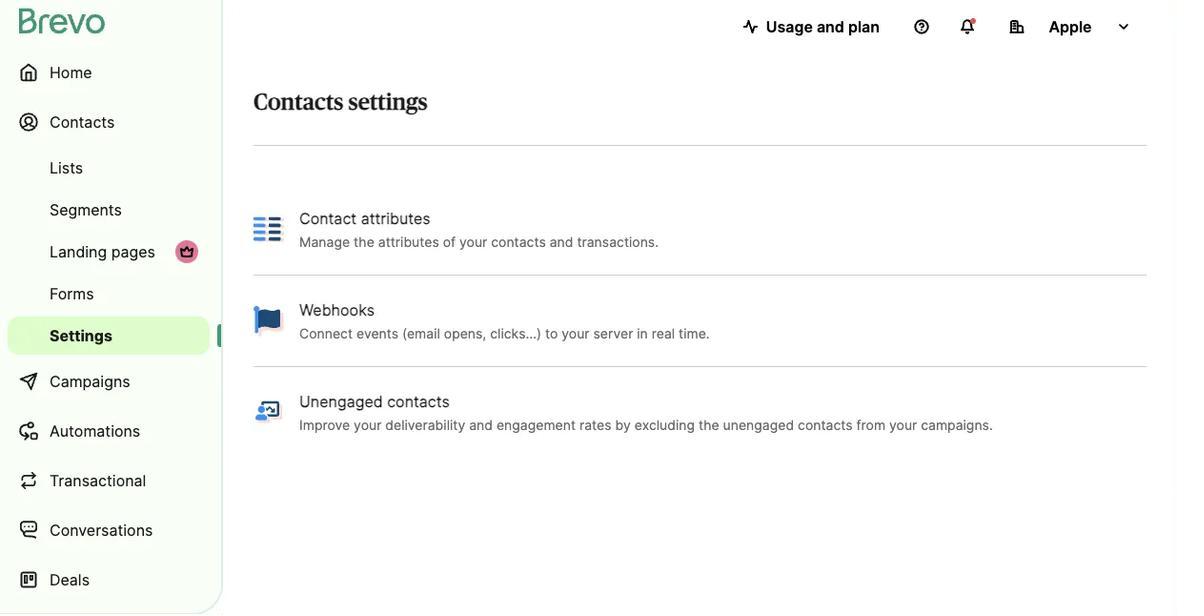 Task type: locate. For each thing, give the bounding box(es) containing it.
0 horizontal spatial contacts
[[50, 113, 115, 131]]

campaigns
[[50, 372, 130, 391]]

apple
[[1050, 17, 1093, 36]]

0 horizontal spatial the
[[354, 233, 375, 250]]

automations
[[50, 422, 140, 440]]

contacts right the of
[[491, 233, 546, 250]]

improve
[[300, 417, 350, 433]]

your right the of
[[460, 233, 488, 250]]

2 horizontal spatial contacts
[[798, 417, 853, 433]]

1 vertical spatial attributes
[[378, 233, 439, 250]]

contact
[[300, 209, 357, 227]]

attributes
[[361, 209, 431, 227], [378, 233, 439, 250]]

contacts
[[491, 233, 546, 250], [387, 392, 450, 410], [798, 417, 853, 433]]

and
[[817, 17, 845, 36], [550, 233, 574, 250], [469, 417, 493, 433]]

apple button
[[995, 8, 1147, 46]]

the right "manage"
[[354, 233, 375, 250]]

1 horizontal spatial and
[[550, 233, 574, 250]]

attributes left the of
[[378, 233, 439, 250]]

1 vertical spatial and
[[550, 233, 574, 250]]

your inside webhooks connect events (email opens, clicks…) to your server in real time.
[[562, 325, 590, 341]]

1 horizontal spatial the
[[699, 417, 720, 433]]

lists
[[50, 158, 83, 177]]

contacts left from
[[798, 417, 853, 433]]

rates
[[580, 417, 612, 433]]

(email
[[403, 325, 441, 341]]

1 vertical spatial contacts
[[387, 392, 450, 410]]

0 horizontal spatial and
[[469, 417, 493, 433]]

the inside contact attributes manage the attributes of your contacts and transactions.
[[354, 233, 375, 250]]

0 horizontal spatial contacts
[[387, 392, 450, 410]]

your
[[460, 233, 488, 250], [562, 325, 590, 341], [354, 417, 382, 433], [890, 417, 918, 433]]

1 vertical spatial the
[[699, 417, 720, 433]]

real
[[652, 325, 675, 341]]

your down unengaged
[[354, 417, 382, 433]]

contacts up deliverability on the left
[[387, 392, 450, 410]]

attributes right contact
[[361, 209, 431, 227]]

contacts
[[254, 92, 344, 114], [50, 113, 115, 131]]

conversations
[[50, 521, 153, 539]]

usage and plan
[[767, 17, 880, 36]]

unengaged
[[300, 392, 383, 410]]

home
[[50, 63, 92, 82]]

transactional
[[50, 471, 146, 490]]

the right excluding
[[699, 417, 720, 433]]

contacts settings
[[254, 92, 428, 114]]

0 vertical spatial contacts
[[491, 233, 546, 250]]

and left engagement
[[469, 417, 493, 433]]

your right to
[[562, 325, 590, 341]]

left___rvooi image
[[179, 244, 195, 259]]

time.
[[679, 325, 710, 341]]

contacts for contacts settings
[[254, 92, 344, 114]]

contacts up "lists"
[[50, 113, 115, 131]]

campaigns.
[[922, 417, 994, 433]]

and left 'transactions.' at the top of the page
[[550, 233, 574, 250]]

and left "plan"
[[817, 17, 845, 36]]

contacts inside contacts link
[[50, 113, 115, 131]]

the
[[354, 233, 375, 250], [699, 417, 720, 433]]

2 horizontal spatial and
[[817, 17, 845, 36]]

0 vertical spatial the
[[354, 233, 375, 250]]

2 vertical spatial and
[[469, 417, 493, 433]]

plan
[[849, 17, 880, 36]]

contacts for contacts
[[50, 113, 115, 131]]

contacts left the settings
[[254, 92, 344, 114]]

2 vertical spatial contacts
[[798, 417, 853, 433]]

from
[[857, 417, 886, 433]]

by
[[616, 417, 631, 433]]

server
[[594, 325, 634, 341]]

in
[[637, 325, 648, 341]]

0 vertical spatial and
[[817, 17, 845, 36]]

transactional link
[[8, 458, 210, 504]]

1 horizontal spatial contacts
[[491, 233, 546, 250]]

1 horizontal spatial contacts
[[254, 92, 344, 114]]

lists link
[[8, 149, 210, 187]]



Task type: vqa. For each thing, say whether or not it's contained in the screenshot.
attributes
yes



Task type: describe. For each thing, give the bounding box(es) containing it.
forms
[[50, 284, 94, 303]]

contacts inside contact attributes manage the attributes of your contacts and transactions.
[[491, 233, 546, 250]]

contacts link
[[8, 99, 210, 145]]

and inside unengaged contacts improve your deliverability and engagement rates by excluding the unengaged contacts from your campaigns.
[[469, 417, 493, 433]]

webhooks
[[300, 300, 375, 319]]

segments
[[50, 200, 122, 219]]

settings link
[[8, 317, 210, 355]]

opens,
[[444, 325, 487, 341]]

forms link
[[8, 275, 210, 313]]

excluding
[[635, 417, 695, 433]]

pages
[[111, 242, 155, 261]]

engagement
[[497, 417, 576, 433]]

usage
[[767, 17, 814, 36]]

to
[[546, 325, 558, 341]]

events
[[357, 325, 399, 341]]

your inside contact attributes manage the attributes of your contacts and transactions.
[[460, 233, 488, 250]]

webhooks connect events (email opens, clicks…) to your server in real time.
[[300, 300, 710, 341]]

automations link
[[8, 408, 210, 454]]

segments link
[[8, 191, 210, 229]]

manage
[[300, 233, 350, 250]]

clicks…)
[[490, 325, 542, 341]]

deals link
[[8, 557, 210, 603]]

0 vertical spatial attributes
[[361, 209, 431, 227]]

unengaged
[[724, 417, 795, 433]]

landing pages link
[[8, 233, 210, 271]]

landing
[[50, 242, 107, 261]]

settings
[[349, 92, 428, 114]]

deliverability
[[386, 417, 466, 433]]

and inside button
[[817, 17, 845, 36]]

home link
[[8, 50, 210, 95]]

the inside unengaged contacts improve your deliverability and engagement rates by excluding the unengaged contacts from your campaigns.
[[699, 417, 720, 433]]

of
[[443, 233, 456, 250]]

connect
[[300, 325, 353, 341]]

your right from
[[890, 417, 918, 433]]

unengaged contacts improve your deliverability and engagement rates by excluding the unengaged contacts from your campaigns.
[[300, 392, 994, 433]]

conversations link
[[8, 507, 210, 553]]

usage and plan button
[[728, 8, 896, 46]]

deals
[[50, 570, 90, 589]]

campaigns link
[[8, 359, 210, 404]]

settings
[[50, 326, 112, 345]]

transactions.
[[577, 233, 659, 250]]

and inside contact attributes manage the attributes of your contacts and transactions.
[[550, 233, 574, 250]]

landing pages
[[50, 242, 155, 261]]

contact attributes manage the attributes of your contacts and transactions.
[[300, 209, 659, 250]]



